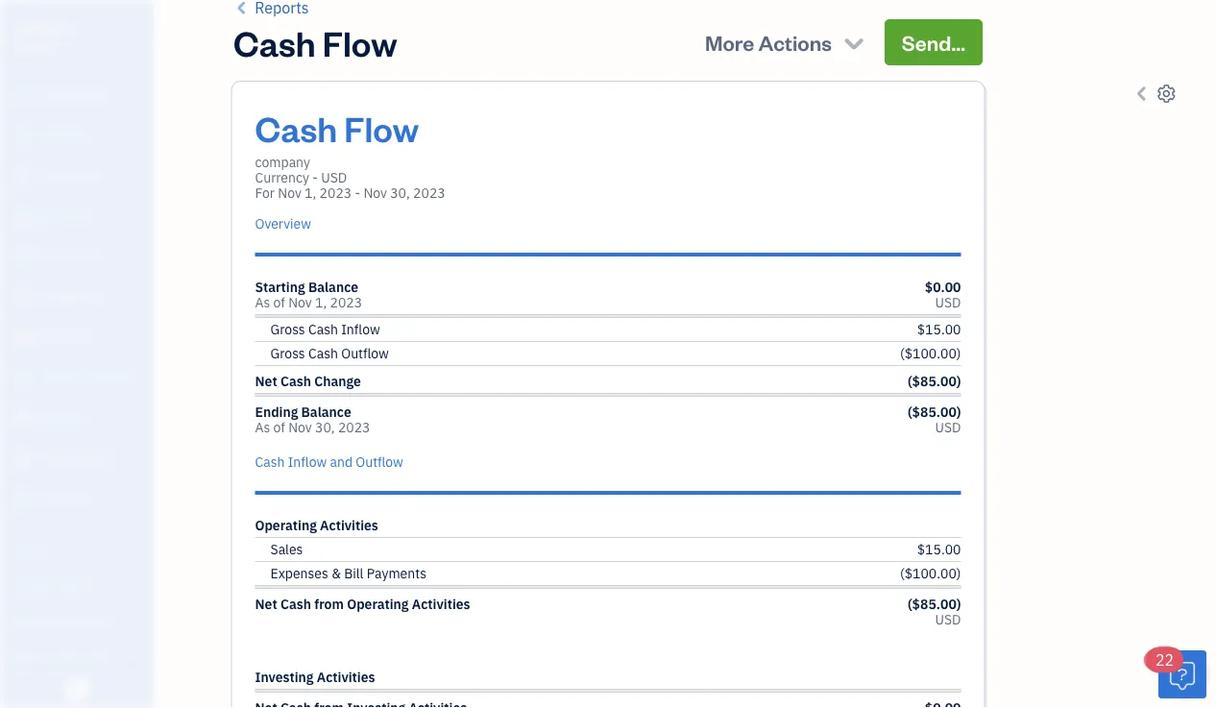 Task type: vqa. For each thing, say whether or not it's contained in the screenshot.
Projects link
no



Task type: describe. For each thing, give the bounding box(es) containing it.
2023 inside ending balance as of nov 30, 2023
[[338, 419, 371, 436]]

team members link
[[5, 569, 148, 603]]

$15.00 for net cash change
[[918, 321, 962, 338]]

main element
[[0, 0, 202, 708]]

investing
[[255, 669, 314, 686]]

bank connections
[[14, 648, 113, 664]]

bank connections link
[[5, 640, 148, 674]]

nov right for
[[278, 184, 302, 202]]

($85.00) usd for ending balance
[[908, 403, 962, 436]]

nov inside starting balance as of nov 1, 2023
[[289, 294, 312, 311]]

$0.00
[[925, 278, 962, 296]]

expenses
[[271, 565, 329, 582]]

net for net cash from operating activities
[[255, 595, 277, 613]]

0 vertical spatial and
[[330, 453, 353, 471]]

0 vertical spatial operating
[[255, 517, 317, 534]]

company owner
[[15, 18, 75, 54]]

($100.00) for net cash change
[[901, 345, 962, 362]]

1 horizontal spatial operating
[[347, 595, 409, 613]]

($100.00) for net cash from operating activities
[[901, 565, 962, 582]]

usd for starting balance
[[936, 294, 962, 311]]

starting balance as of nov 1, 2023
[[255, 278, 362, 311]]

payment image
[[12, 247, 36, 266]]

gross for gross cash inflow
[[271, 321, 305, 338]]

items
[[14, 613, 44, 629]]

bank
[[14, 648, 42, 664]]

1, inside cash flow company currency - usd for nov 1, 2023 - nov 30, 2023
[[305, 184, 317, 202]]

$15.00 for net cash from operating activities
[[918, 541, 962, 558]]

currency
[[255, 169, 310, 186]]

gross cash outflow
[[271, 345, 389, 362]]

and inside main element
[[47, 613, 67, 629]]

usd for ending balance
[[936, 419, 962, 436]]

freshbooks image
[[62, 678, 92, 701]]

more
[[705, 28, 755, 56]]

company inside main element
[[15, 18, 75, 36]]

operating activities
[[255, 517, 379, 534]]

chevronleft image
[[1133, 82, 1153, 105]]

starting
[[255, 278, 305, 296]]

flow for cash flow
[[323, 19, 398, 65]]

($85.00) usd for net cash from operating activities
[[908, 595, 962, 629]]

activities for operating activities
[[320, 517, 379, 534]]

company inside cash flow company currency - usd for nov 1, 2023 - nov 30, 2023
[[255, 153, 310, 171]]

resource center badge image
[[1159, 651, 1207, 699]]

chevrondown image
[[841, 29, 868, 56]]

more actions button
[[696, 19, 877, 65]]

actions
[[759, 28, 832, 56]]

gross for gross cash outflow
[[271, 345, 305, 362]]

0 horizontal spatial -
[[313, 169, 318, 186]]

settingscog image
[[1157, 82, 1177, 105]]

bill
[[344, 565, 364, 582]]

1 vertical spatial outflow
[[356, 453, 404, 471]]

send… button
[[885, 19, 983, 65]]

apps
[[14, 542, 43, 557]]

ending balance as of nov 30, 2023
[[255, 403, 371, 436]]

$0.00 usd
[[925, 278, 962, 311]]

1, inside starting balance as of nov 1, 2023
[[315, 294, 327, 311]]

usd inside cash flow company currency - usd for nov 1, 2023 - nov 30, 2023
[[321, 169, 347, 186]]

investing activities
[[255, 669, 375, 686]]

dashboard image
[[12, 86, 36, 105]]



Task type: locate. For each thing, give the bounding box(es) containing it.
2 $15.00 from the top
[[918, 541, 962, 558]]

2 ($100.00) from the top
[[901, 565, 962, 582]]

2 as from the top
[[255, 419, 270, 436]]

0 vertical spatial ($85.00) usd
[[908, 403, 962, 436]]

net
[[255, 372, 277, 390], [255, 595, 277, 613]]

cash inflow and outflow
[[255, 453, 404, 471]]

team
[[14, 577, 45, 593]]

1 vertical spatial ($85.00) usd
[[908, 595, 962, 629]]

flow
[[323, 19, 398, 65], [344, 105, 419, 150]]

net up the ending
[[255, 372, 277, 390]]

0 vertical spatial inflow
[[341, 321, 380, 338]]

services
[[69, 613, 116, 629]]

1 vertical spatial ($100.00)
[[901, 565, 962, 582]]

1 vertical spatial activities
[[412, 595, 471, 613]]

1 horizontal spatial 30,
[[390, 184, 410, 202]]

0 horizontal spatial inflow
[[288, 453, 327, 471]]

balance
[[308, 278, 359, 296], [301, 403, 352, 421]]

connections
[[44, 648, 113, 664]]

of down net cash change
[[274, 419, 285, 436]]

1 vertical spatial inflow
[[288, 453, 327, 471]]

as for ending balance
[[255, 419, 270, 436]]

balance inside ending balance as of nov 30, 2023
[[301, 403, 352, 421]]

0 vertical spatial 1,
[[305, 184, 317, 202]]

payments
[[367, 565, 427, 582]]

1 horizontal spatial -
[[355, 184, 361, 202]]

1 $15.00 from the top
[[918, 321, 962, 338]]

0 vertical spatial company
[[15, 18, 75, 36]]

1 vertical spatial balance
[[301, 403, 352, 421]]

30, inside ending balance as of nov 30, 2023
[[315, 419, 335, 436]]

expenses & bill payments
[[271, 565, 427, 582]]

1 vertical spatial as
[[255, 419, 270, 436]]

1 vertical spatial and
[[47, 613, 67, 629]]

cash
[[234, 19, 316, 65], [255, 105, 338, 150], [309, 321, 338, 338], [309, 345, 338, 362], [281, 372, 311, 390], [255, 453, 285, 471], [281, 595, 311, 613]]

inflow down ending balance as of nov 30, 2023
[[288, 453, 327, 471]]

1, up "gross cash inflow"
[[315, 294, 327, 311]]

22 button
[[1147, 648, 1207, 699]]

1 gross from the top
[[271, 321, 305, 338]]

1 vertical spatial 30,
[[315, 419, 335, 436]]

0 vertical spatial gross
[[271, 321, 305, 338]]

usd for net cash from operating activities
[[936, 611, 962, 629]]

estimate image
[[12, 166, 36, 186]]

0 vertical spatial flow
[[323, 19, 398, 65]]

22
[[1156, 650, 1175, 670]]

0 vertical spatial ($100.00)
[[901, 345, 962, 362]]

of inside starting balance as of nov 1, 2023
[[274, 294, 285, 311]]

0 horizontal spatial and
[[47, 613, 67, 629]]

send…
[[902, 28, 966, 56]]

as
[[255, 294, 270, 311], [255, 419, 270, 436]]

2 vertical spatial ($85.00)
[[908, 595, 962, 613]]

2 ($85.00) from the top
[[908, 403, 962, 421]]

of inside ending balance as of nov 30, 2023
[[274, 419, 285, 436]]

0 vertical spatial balance
[[308, 278, 359, 296]]

0 vertical spatial activities
[[320, 517, 379, 534]]

nov right currency
[[364, 184, 387, 202]]

1 vertical spatial net
[[255, 595, 277, 613]]

sales
[[271, 541, 303, 558]]

1 horizontal spatial inflow
[[341, 321, 380, 338]]

usd
[[321, 169, 347, 186], [936, 294, 962, 311], [936, 419, 962, 436], [936, 611, 962, 629]]

report image
[[12, 489, 36, 508]]

&
[[332, 565, 341, 582]]

gross
[[271, 321, 305, 338], [271, 345, 305, 362]]

1 vertical spatial company
[[255, 153, 310, 171]]

team members
[[14, 577, 98, 593]]

2 ($85.00) usd from the top
[[908, 595, 962, 629]]

company
[[15, 18, 75, 36], [255, 153, 310, 171]]

expense image
[[12, 287, 36, 307]]

0 vertical spatial $15.00
[[918, 321, 962, 338]]

activities for investing activities
[[317, 669, 375, 686]]

of up "gross cash inflow"
[[274, 294, 285, 311]]

as down overview
[[255, 294, 270, 311]]

overview
[[255, 215, 311, 233]]

chart image
[[12, 449, 36, 468]]

of for starting
[[274, 294, 285, 311]]

1,
[[305, 184, 317, 202], [315, 294, 327, 311]]

activities right investing
[[317, 669, 375, 686]]

($85.00) usd
[[908, 403, 962, 436], [908, 595, 962, 629]]

cash flow
[[234, 19, 398, 65]]

30, inside cash flow company currency - usd for nov 1, 2023 - nov 30, 2023
[[390, 184, 410, 202]]

activities
[[320, 517, 379, 534], [412, 595, 471, 613], [317, 669, 375, 686]]

0 vertical spatial of
[[274, 294, 285, 311]]

operating
[[255, 517, 317, 534], [347, 595, 409, 613]]

gross cash inflow
[[271, 321, 380, 338]]

ending
[[255, 403, 298, 421]]

2 of from the top
[[274, 419, 285, 436]]

and
[[330, 453, 353, 471], [47, 613, 67, 629]]

gross up net cash change
[[271, 345, 305, 362]]

2 vertical spatial activities
[[317, 669, 375, 686]]

cash flow company currency - usd for nov 1, 2023 - nov 30, 2023
[[255, 105, 446, 202]]

0 vertical spatial as
[[255, 294, 270, 311]]

1 ($85.00) from the top
[[908, 372, 962, 390]]

as for starting balance
[[255, 294, 270, 311]]

operating down payments
[[347, 595, 409, 613]]

invoice image
[[12, 207, 36, 226]]

1 horizontal spatial and
[[330, 453, 353, 471]]

from
[[315, 595, 344, 613]]

of for ending
[[274, 419, 285, 436]]

outflow
[[341, 345, 389, 362], [356, 453, 404, 471]]

items and services link
[[5, 605, 148, 638]]

chevronleft image
[[234, 0, 251, 19]]

balance inside starting balance as of nov 1, 2023
[[308, 278, 359, 296]]

project image
[[12, 328, 36, 347]]

($85.00) for ending balance
[[908, 403, 962, 421]]

gross down starting balance as of nov 1, 2023
[[271, 321, 305, 338]]

1 vertical spatial ($85.00)
[[908, 403, 962, 421]]

inflow up the 'gross cash outflow'
[[341, 321, 380, 338]]

net down expenses
[[255, 595, 277, 613]]

money image
[[12, 409, 36, 428]]

2023
[[320, 184, 352, 202], [413, 184, 446, 202], [330, 294, 362, 311], [338, 419, 371, 436]]

2 gross from the top
[[271, 345, 305, 362]]

activities down payments
[[412, 595, 471, 613]]

activities up expenses & bill payments
[[320, 517, 379, 534]]

30,
[[390, 184, 410, 202], [315, 419, 335, 436]]

1 vertical spatial of
[[274, 419, 285, 436]]

nov up "gross cash inflow"
[[289, 294, 312, 311]]

items and services
[[14, 613, 116, 629]]

change
[[315, 372, 361, 390]]

flow for cash flow company currency - usd for nov 1, 2023 - nov 30, 2023
[[344, 105, 419, 150]]

1 ($100.00) from the top
[[901, 345, 962, 362]]

flow inside cash flow company currency - usd for nov 1, 2023 - nov 30, 2023
[[344, 105, 419, 150]]

0 horizontal spatial operating
[[255, 517, 317, 534]]

more actions
[[705, 28, 832, 56]]

-
[[313, 169, 318, 186], [355, 184, 361, 202]]

timer image
[[12, 368, 36, 387]]

members
[[47, 577, 98, 593]]

0 vertical spatial 30,
[[390, 184, 410, 202]]

usd inside $0.00 usd
[[936, 294, 962, 311]]

2 net from the top
[[255, 595, 277, 613]]

1 as from the top
[[255, 294, 270, 311]]

inflow
[[341, 321, 380, 338], [288, 453, 327, 471]]

outflow up the "change"
[[341, 345, 389, 362]]

apps link
[[5, 533, 148, 567]]

balance for 30,
[[301, 403, 352, 421]]

1 vertical spatial gross
[[271, 345, 305, 362]]

net for net cash change
[[255, 372, 277, 390]]

owner
[[15, 38, 54, 54]]

as down net cash change
[[255, 419, 270, 436]]

net cash change
[[255, 372, 361, 390]]

balance up "gross cash inflow"
[[308, 278, 359, 296]]

1 vertical spatial 1,
[[315, 294, 327, 311]]

1 vertical spatial operating
[[347, 595, 409, 613]]

3 ($85.00) from the top
[[908, 595, 962, 613]]

1 net from the top
[[255, 372, 277, 390]]

0 vertical spatial net
[[255, 372, 277, 390]]

as inside starting balance as of nov 1, 2023
[[255, 294, 270, 311]]

1 vertical spatial $15.00
[[918, 541, 962, 558]]

nov inside ending balance as of nov 30, 2023
[[289, 419, 312, 436]]

outflow down ending balance as of nov 30, 2023
[[356, 453, 404, 471]]

0 horizontal spatial 30,
[[315, 419, 335, 436]]

($85.00)
[[908, 372, 962, 390], [908, 403, 962, 421], [908, 595, 962, 613]]

balance down the "change"
[[301, 403, 352, 421]]

net cash from operating activities
[[255, 595, 471, 613]]

for
[[255, 184, 275, 202]]

1 vertical spatial flow
[[344, 105, 419, 150]]

operating up sales
[[255, 517, 317, 534]]

and right 'items'
[[47, 613, 67, 629]]

balance for 1,
[[308, 278, 359, 296]]

1, up overview
[[305, 184, 317, 202]]

as inside ending balance as of nov 30, 2023
[[255, 419, 270, 436]]

of
[[274, 294, 285, 311], [274, 419, 285, 436]]

2023 inside starting balance as of nov 1, 2023
[[330, 294, 362, 311]]

0 horizontal spatial company
[[15, 18, 75, 36]]

cash inside cash flow company currency - usd for nov 1, 2023 - nov 30, 2023
[[255, 105, 338, 150]]

($85.00) for net cash from operating activities
[[908, 595, 962, 613]]

client image
[[12, 126, 36, 145]]

company up owner
[[15, 18, 75, 36]]

1 ($85.00) usd from the top
[[908, 403, 962, 436]]

and down ending balance as of nov 30, 2023
[[330, 453, 353, 471]]

($100.00)
[[901, 345, 962, 362], [901, 565, 962, 582]]

1 horizontal spatial company
[[255, 153, 310, 171]]

0 vertical spatial ($85.00)
[[908, 372, 962, 390]]

0 vertical spatial outflow
[[341, 345, 389, 362]]

nov up 'cash inflow and outflow'
[[289, 419, 312, 436]]

nov
[[278, 184, 302, 202], [364, 184, 387, 202], [289, 294, 312, 311], [289, 419, 312, 436]]

1 of from the top
[[274, 294, 285, 311]]

$15.00
[[918, 321, 962, 338], [918, 541, 962, 558]]

company up for
[[255, 153, 310, 171]]



